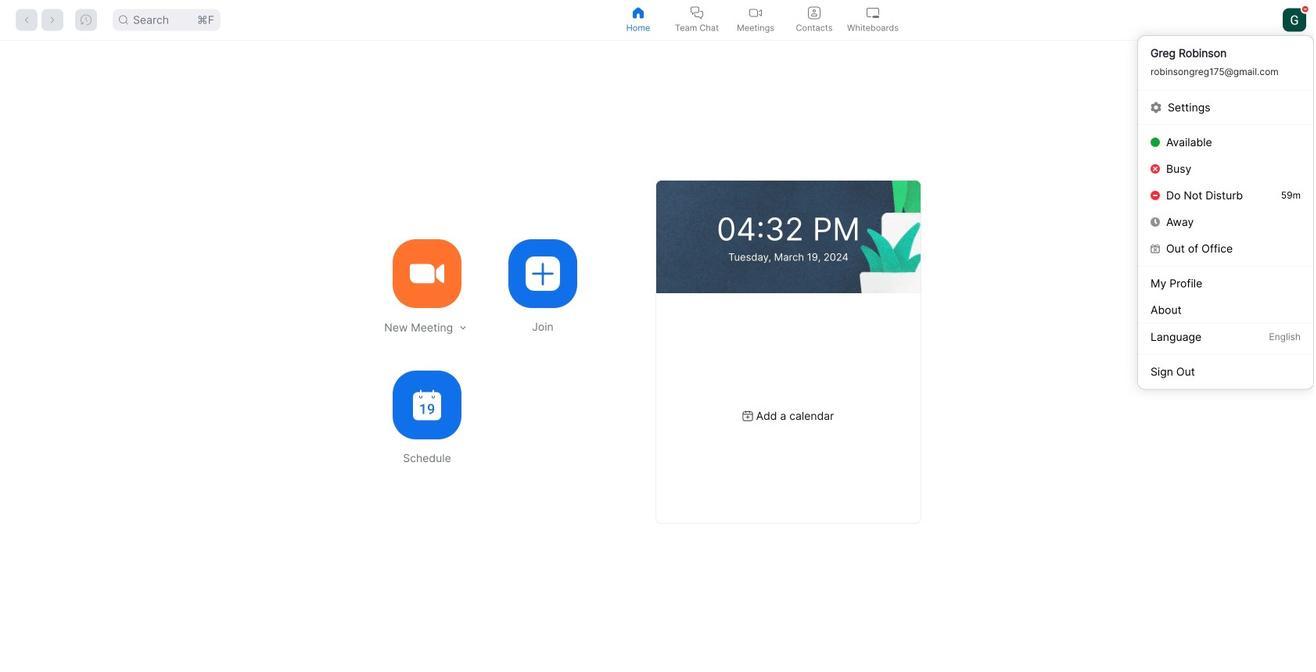 Task type: vqa. For each thing, say whether or not it's contained in the screenshot.
Plus Squircle icon
yes



Task type: locate. For each thing, give the bounding box(es) containing it.
1 horizontal spatial do not disturb image
[[1302, 6, 1308, 12]]

chevron down small image
[[458, 322, 469, 333]]

plus squircle image
[[526, 257, 560, 291]]

away image
[[1151, 217, 1160, 227], [1151, 217, 1160, 227]]

video on image
[[749, 7, 762, 19], [749, 7, 762, 19]]

1 vertical spatial do not disturb image
[[1151, 191, 1160, 200]]

1 horizontal spatial do not disturb image
[[1302, 6, 1308, 12]]

plus squircle image
[[526, 257, 560, 291]]

magnifier image
[[119, 15, 128, 25], [119, 15, 128, 25]]

tab panel
[[0, 41, 1314, 663]]

profile contact image
[[808, 7, 821, 19], [808, 7, 821, 19]]

calendar add calendar image
[[743, 411, 753, 421]]

whiteboard small image
[[867, 7, 879, 19], [867, 7, 879, 19]]

do not disturb image
[[1302, 6, 1308, 12], [1151, 191, 1160, 200]]

0 horizontal spatial do not disturb image
[[1151, 191, 1160, 200]]

0 vertical spatial do not disturb image
[[1302, 6, 1308, 12]]

do not disturb image
[[1302, 6, 1308, 12], [1151, 191, 1160, 200]]

0 vertical spatial do not disturb image
[[1302, 6, 1308, 12]]

do not disturb image for the bottommost do not disturb image
[[1151, 191, 1160, 200]]

tab list
[[609, 0, 902, 40]]

0 horizontal spatial do not disturb image
[[1151, 191, 1160, 200]]

online image
[[1151, 138, 1160, 147]]

calendar add calendar image
[[743, 411, 753, 421]]

setting image
[[1151, 102, 1162, 113]]

1 vertical spatial do not disturb image
[[1151, 191, 1160, 200]]

setting image
[[1151, 102, 1162, 113]]

out of office image
[[1151, 244, 1160, 253]]



Task type: describe. For each thing, give the bounding box(es) containing it.
avatar image
[[1283, 8, 1306, 32]]

home small image
[[632, 7, 645, 19]]

team chat image
[[691, 7, 703, 19]]

busy image
[[1151, 164, 1160, 174]]

busy image
[[1151, 164, 1160, 174]]

video camera on image
[[410, 257, 444, 291]]

schedule image
[[413, 390, 441, 420]]

online image
[[1151, 138, 1160, 147]]

do not disturb image for right do not disturb image
[[1302, 6, 1308, 12]]

team chat image
[[691, 7, 703, 19]]

home small image
[[632, 7, 645, 19]]

chevron down small image
[[458, 322, 469, 333]]

video camera on image
[[410, 257, 444, 291]]

out of office image
[[1151, 244, 1160, 253]]



